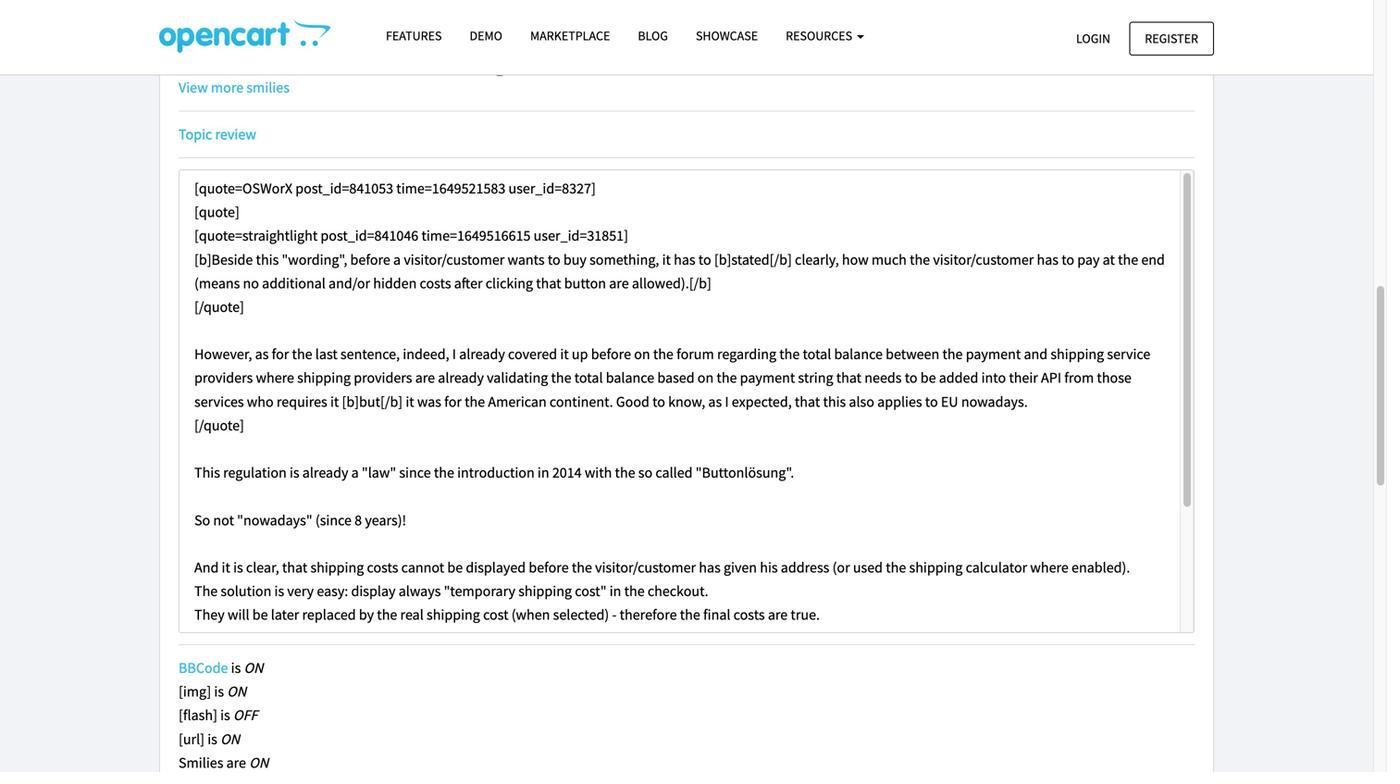 Task type: locate. For each thing, give the bounding box(es) containing it.
2 smilies from the top
[[179, 754, 224, 772]]

demo link
[[456, 19, 517, 52]]

is right [img]
[[214, 682, 224, 701]]

0 vertical spatial smilies
[[179, 15, 235, 39]]

[flash]
[[179, 706, 218, 725]]

resources link
[[772, 19, 879, 52]]

[quote=OSWorX post_id=841053 time=1649521583 user_id=8327] [quote] [quote=straightlight post_id=841046 time=1649516615 user_id=31851] [b]Beside this "wording", before a visitor/customer wants to buy something, it has to [b]stated[/b] clearly, how much the visitor/customer has to pay at the end (means no additional and/or hidden costs after clicking that button are allowed).[/b] [/quote]  However, as for the last sentence, indeed, I already covered it up before on the forum regarding the total balance between the payment and shipping service providers where shipping providers are already validating the total balance based on the payment string that needs to be added into their API from those services who requires it [b]but[/b] it was for the American continent. Good to know, as I expected, that this also applies to EU nowadays. [/quote]  This regulation is already a "law" since the introduction in 2014 with the so called "Buttonlösung".  So not "nowadays" (since 8 years)!  And it is clear, that shipping costs cannot be displayed before the visitor/customer has given his address (or used the shipping calculator where enabled). The solution is very easy: display always "temporary shipping cost" in the checkout. They will be later replaced by the real shipping cost (when selected) - therefore the final costs are true. And the visitor/customer will know, what he/she/it can expect to pay for shipping costs before continuing the checkout process. Something like this here: https://osworx.net/OpenCart-30/Vorlaeufige-Versandkosten-OpenCart-30  p.s.: typos corrected, thx. [/quote] text field
[[179, 169, 1195, 633]]

view more smilies link
[[179, 78, 290, 97]]

smilies up :) image
[[179, 15, 235, 39]]

is
[[231, 659, 241, 677], [214, 682, 224, 701], [220, 706, 230, 725], [208, 730, 217, 748]]

marketplace
[[531, 27, 610, 44]]

blog
[[638, 27, 668, 44]]

resources
[[786, 27, 855, 44]]

smilies
[[179, 15, 235, 39], [179, 754, 224, 772]]

smilies down [url]
[[179, 754, 224, 772]]

register link
[[1130, 22, 1215, 55]]

login link
[[1061, 22, 1127, 55]]

on
[[244, 659, 263, 677], [227, 682, 246, 701], [220, 730, 240, 748], [249, 754, 269, 772]]

bbcode link
[[179, 659, 228, 677]]

register
[[1146, 30, 1199, 47]]

1 vertical spatial smilies
[[179, 754, 224, 772]]

marketplace link
[[517, 19, 624, 52]]

features link
[[372, 19, 456, 52]]

o0 image
[[484, 50, 514, 76]]



Task type: describe. For each thing, give the bounding box(es) containing it.
is right [url]
[[208, 730, 217, 748]]

bbcode
[[179, 659, 228, 677]]

:drunk: image
[[583, 50, 597, 75]]

demo
[[470, 27, 503, 44]]

topic review link
[[179, 125, 256, 143]]

review
[[215, 125, 256, 143]]

[img]
[[179, 682, 211, 701]]

showcase link
[[682, 19, 772, 52]]

[url]
[[179, 730, 205, 748]]

is right bbcode
[[231, 659, 241, 677]]

showcase
[[696, 27, 758, 44]]

features
[[386, 27, 442, 44]]

topic review
[[179, 125, 256, 143]]

smilies
[[247, 78, 290, 97]]

blog link
[[624, 19, 682, 52]]

view
[[179, 78, 208, 97]]

smilies inside the bbcode is on [img] is on [flash] is off [url] is on smilies are on
[[179, 754, 224, 772]]

view more smilies
[[179, 78, 290, 97]]

:) image
[[179, 56, 193, 70]]

login
[[1077, 30, 1111, 47]]

1 smilies from the top
[[179, 15, 235, 39]]

bbcode is on [img] is on [flash] is off [url] is on smilies are on
[[179, 659, 269, 772]]

is left off
[[220, 706, 230, 725]]

topic
[[179, 125, 212, 143]]

off
[[233, 706, 258, 725]]

more
[[211, 78, 244, 97]]

are
[[226, 754, 246, 772]]



Task type: vqa. For each thing, say whether or not it's contained in the screenshot.
Topic Review
yes



